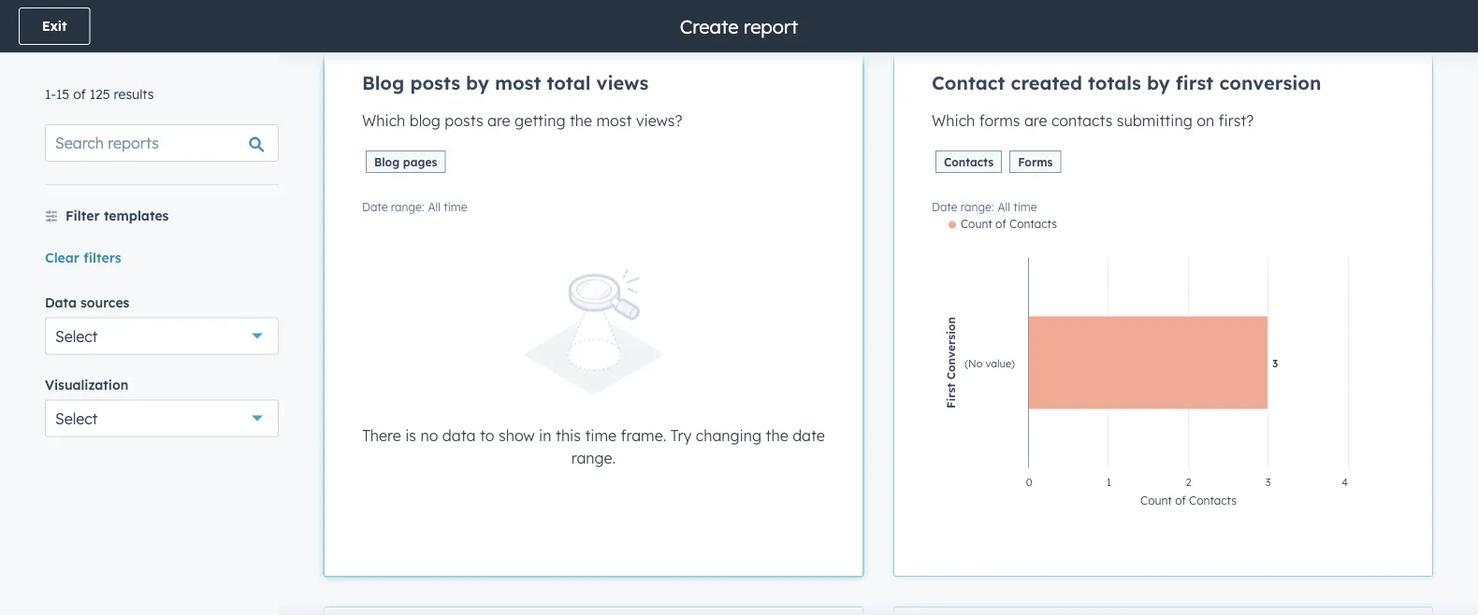 Task type: locate. For each thing, give the bounding box(es) containing it.
date
[[362, 200, 388, 214], [932, 200, 958, 214]]

1 horizontal spatial are
[[1025, 111, 1048, 130]]

2 date range: all time from the left
[[932, 200, 1038, 214]]

1 range: from the left
[[391, 200, 424, 214]]

by left first
[[1147, 71, 1171, 95]]

range.
[[572, 449, 616, 468]]

1 all from the left
[[428, 200, 441, 214]]

create report
[[680, 15, 799, 38]]

this
[[556, 426, 581, 445]]

blog up the blog pages
[[362, 71, 405, 95]]

1 select button from the top
[[45, 318, 279, 355]]

posts up blog
[[410, 71, 460, 95]]

select button for visualization
[[45, 400, 279, 438]]

are right forms
[[1025, 111, 1048, 130]]

by
[[466, 71, 489, 95], [1147, 71, 1171, 95]]

0 horizontal spatial most
[[495, 71, 541, 95]]

time for created
[[1014, 200, 1038, 214]]

1 horizontal spatial the
[[766, 426, 789, 445]]

created
[[1011, 71, 1083, 95]]

None checkbox
[[894, 607, 1434, 616]]

contacts
[[944, 155, 994, 169]]

15
[[56, 86, 70, 102]]

2 all from the left
[[998, 200, 1011, 214]]

select
[[55, 327, 98, 346], [55, 409, 98, 428]]

blog
[[362, 71, 405, 95], [374, 155, 400, 169]]

which down contact
[[932, 111, 976, 130]]

2 by from the left
[[1147, 71, 1171, 95]]

range:
[[391, 200, 424, 214], [961, 200, 994, 214]]

views
[[597, 71, 649, 95]]

range: up toggle series visibility region
[[961, 200, 994, 214]]

2 select button from the top
[[45, 400, 279, 438]]

range: for blog
[[391, 200, 424, 214]]

2 are from the left
[[1025, 111, 1048, 130]]

by up which blog posts are getting the most views?
[[466, 71, 489, 95]]

1 horizontal spatial all
[[998, 200, 1011, 214]]

0 horizontal spatial which
[[362, 111, 406, 130]]

1 horizontal spatial time
[[585, 426, 617, 445]]

1 date from the left
[[362, 200, 388, 214]]

the down total
[[570, 111, 593, 130]]

2 which from the left
[[932, 111, 976, 130]]

changing
[[696, 426, 762, 445]]

show
[[499, 426, 535, 445]]

None checkbox
[[324, 33, 864, 578], [894, 33, 1434, 578], [324, 607, 864, 616], [324, 33, 864, 578], [894, 33, 1434, 578], [324, 607, 864, 616]]

0 vertical spatial select
[[55, 327, 98, 346]]

clear
[[45, 249, 80, 266]]

date range: all time for contact
[[932, 200, 1038, 214]]

0 horizontal spatial range:
[[391, 200, 424, 214]]

on
[[1197, 111, 1215, 130]]

all
[[428, 200, 441, 214], [998, 200, 1011, 214]]

1 horizontal spatial date
[[932, 200, 958, 214]]

blog posts by most total views
[[362, 71, 649, 95]]

date range: all time for blog
[[362, 200, 468, 214]]

data
[[443, 426, 476, 445]]

which
[[362, 111, 406, 130], [932, 111, 976, 130]]

1 vertical spatial blog
[[374, 155, 400, 169]]

1 by from the left
[[466, 71, 489, 95]]

1 date range: all time from the left
[[362, 200, 468, 214]]

0 horizontal spatial date range: all time
[[362, 200, 468, 214]]

date range: all time
[[362, 200, 468, 214], [932, 200, 1038, 214]]

0 horizontal spatial time
[[444, 200, 468, 214]]

0 horizontal spatial by
[[466, 71, 489, 95]]

are
[[488, 111, 511, 130], [1025, 111, 1048, 130]]

filters
[[84, 249, 121, 266]]

select down data sources
[[55, 327, 98, 346]]

date down contacts
[[932, 200, 958, 214]]

toggle series visibility region
[[949, 217, 1058, 231]]

range: for contact
[[961, 200, 994, 214]]

0 horizontal spatial date
[[362, 200, 388, 214]]

no
[[421, 426, 438, 445]]

range: down the blog pages
[[391, 200, 424, 214]]

1 vertical spatial posts
[[445, 111, 484, 130]]

which left blog
[[362, 111, 406, 130]]

there
[[362, 426, 401, 445]]

date range: all time up toggle series visibility region
[[932, 200, 1038, 214]]

all up toggle series visibility region
[[998, 200, 1011, 214]]

all down pages
[[428, 200, 441, 214]]

0 vertical spatial select button
[[45, 318, 279, 355]]

date range: all time down pages
[[362, 200, 468, 214]]

2 range: from the left
[[961, 200, 994, 214]]

1 vertical spatial select
[[55, 409, 98, 428]]

page section element
[[0, 0, 1479, 52]]

select for data sources
[[55, 327, 98, 346]]

time
[[444, 200, 468, 214], [1014, 200, 1038, 214], [585, 426, 617, 445]]

2 select from the top
[[55, 409, 98, 428]]

select button down sources
[[45, 318, 279, 355]]

select button down visualization
[[45, 400, 279, 438]]

first?
[[1219, 111, 1255, 130]]

date down the blog pages
[[362, 200, 388, 214]]

most down views
[[597, 111, 632, 130]]

1 select from the top
[[55, 327, 98, 346]]

contact
[[932, 71, 1006, 95]]

most
[[495, 71, 541, 95], [597, 111, 632, 130]]

posts
[[410, 71, 460, 95], [445, 111, 484, 130]]

0 horizontal spatial are
[[488, 111, 511, 130]]

most up which blog posts are getting the most views?
[[495, 71, 541, 95]]

1 horizontal spatial date range: all time
[[932, 200, 1038, 214]]

1 vertical spatial select button
[[45, 400, 279, 438]]

which for contact
[[932, 111, 976, 130]]

0 vertical spatial most
[[495, 71, 541, 95]]

0 horizontal spatial all
[[428, 200, 441, 214]]

there is no data to show in this time frame. try changing the date range.
[[362, 426, 825, 468]]

select button
[[45, 318, 279, 355], [45, 400, 279, 438]]

the inside there is no data to show in this time frame. try changing the date range.
[[766, 426, 789, 445]]

the
[[570, 111, 593, 130], [766, 426, 789, 445]]

are down blog posts by most total views
[[488, 111, 511, 130]]

try
[[671, 426, 692, 445]]

1 vertical spatial most
[[597, 111, 632, 130]]

blog for blog pages
[[374, 155, 400, 169]]

1 which from the left
[[362, 111, 406, 130]]

data
[[45, 294, 77, 311]]

conversion
[[1220, 71, 1322, 95]]

2 date from the left
[[932, 200, 958, 214]]

of
[[73, 86, 86, 102]]

exit link
[[19, 7, 90, 45]]

time inside there is no data to show in this time frame. try changing the date range.
[[585, 426, 617, 445]]

all for created
[[998, 200, 1011, 214]]

templates
[[104, 208, 169, 224]]

submitting
[[1117, 111, 1193, 130]]

select button for data sources
[[45, 318, 279, 355]]

posts right blog
[[445, 111, 484, 130]]

1 horizontal spatial range:
[[961, 200, 994, 214]]

0 horizontal spatial the
[[570, 111, 593, 130]]

0 vertical spatial blog
[[362, 71, 405, 95]]

contacts
[[1052, 111, 1113, 130]]

clear filters
[[45, 249, 121, 266]]

select down visualization
[[55, 409, 98, 428]]

1 vertical spatial the
[[766, 426, 789, 445]]

1 horizontal spatial by
[[1147, 71, 1171, 95]]

select for visualization
[[55, 409, 98, 428]]

date for contact created totals by first conversion
[[932, 200, 958, 214]]

the left date
[[766, 426, 789, 445]]

to
[[480, 426, 495, 445]]

blog left pages
[[374, 155, 400, 169]]

filter templates
[[66, 208, 169, 224]]

2 horizontal spatial time
[[1014, 200, 1038, 214]]

1 horizontal spatial which
[[932, 111, 976, 130]]



Task type: describe. For each thing, give the bounding box(es) containing it.
in
[[539, 426, 552, 445]]

which forms are contacts submitting on first?
[[932, 111, 1255, 130]]

blog for blog posts by most total views
[[362, 71, 405, 95]]

total
[[547, 71, 591, 95]]

all for posts
[[428, 200, 441, 214]]

first
[[1176, 71, 1214, 95]]

results
[[114, 86, 154, 102]]

visualization
[[45, 377, 128, 393]]

contact created totals by first conversion
[[932, 71, 1322, 95]]

0 vertical spatial posts
[[410, 71, 460, 95]]

1-15 of 125 results
[[45, 86, 154, 102]]

exit
[[42, 18, 67, 34]]

blog
[[410, 111, 441, 130]]

time for posts
[[444, 200, 468, 214]]

report
[[744, 15, 799, 38]]

125
[[90, 86, 110, 102]]

totals
[[1089, 71, 1142, 95]]

forms
[[1019, 155, 1053, 169]]

views?
[[636, 111, 683, 130]]

Search search field
[[45, 124, 279, 162]]

1-
[[45, 86, 56, 102]]

1 are from the left
[[488, 111, 511, 130]]

data sources
[[45, 294, 130, 311]]

1 horizontal spatial most
[[597, 111, 632, 130]]

frame.
[[621, 426, 667, 445]]

pages
[[403, 155, 437, 169]]

date for blog posts by most total views
[[362, 200, 388, 214]]

sources
[[81, 294, 130, 311]]

forms
[[980, 111, 1021, 130]]

create
[[680, 15, 739, 38]]

date
[[793, 426, 825, 445]]

clear filters button
[[45, 247, 121, 269]]

is
[[405, 426, 416, 445]]

filter
[[66, 208, 100, 224]]

0 vertical spatial the
[[570, 111, 593, 130]]

which for blog
[[362, 111, 406, 130]]

blog pages
[[374, 155, 437, 169]]

interactive chart image
[[932, 217, 1396, 522]]

getting
[[515, 111, 566, 130]]

which blog posts are getting the most views?
[[362, 111, 683, 130]]



Task type: vqa. For each thing, say whether or not it's contained in the screenshot.
Clear
yes



